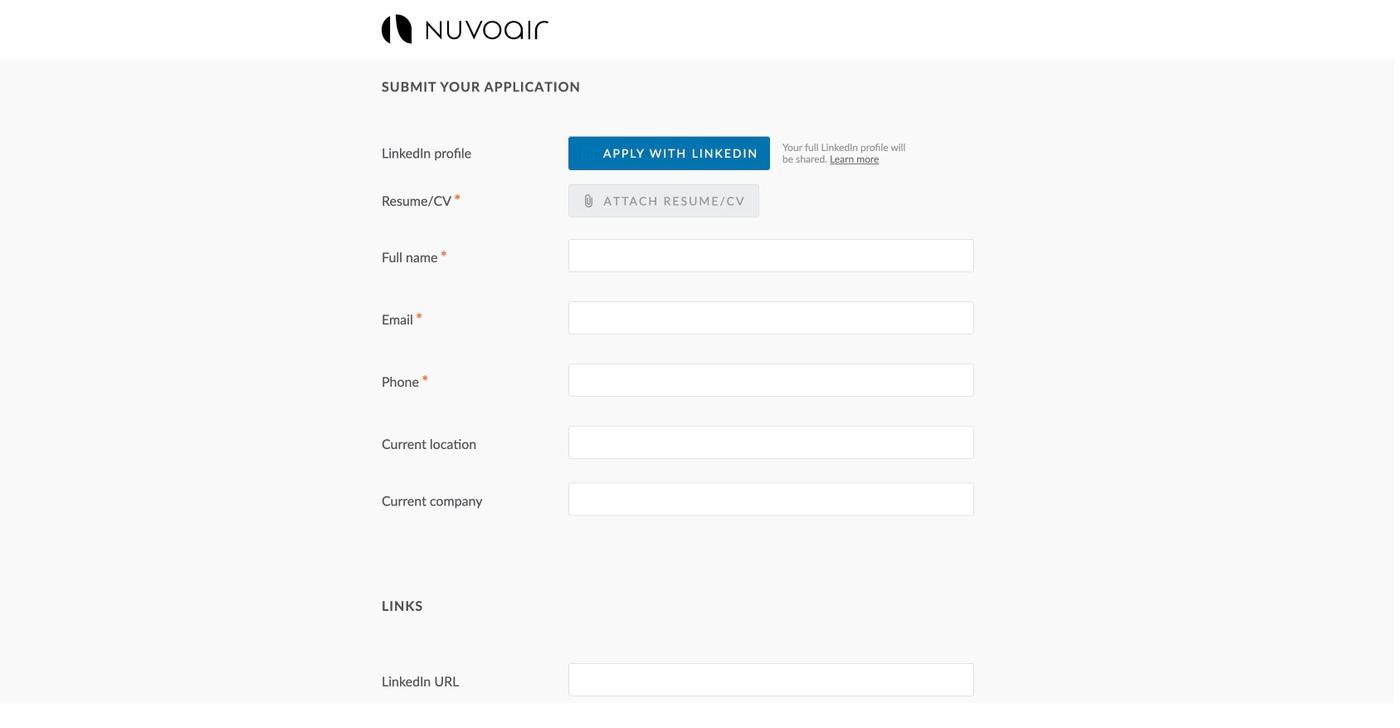 Task type: describe. For each thing, give the bounding box(es) containing it.
paperclip image
[[582, 194, 595, 207]]



Task type: locate. For each thing, give the bounding box(es) containing it.
None text field
[[569, 364, 974, 397]]

None text field
[[569, 239, 974, 272], [569, 426, 974, 459], [569, 483, 974, 516], [569, 663, 974, 696], [569, 239, 974, 272], [569, 426, 974, 459], [569, 483, 974, 516], [569, 663, 974, 696]]

None email field
[[569, 301, 974, 335]]

nuvoair logo image
[[382, 15, 548, 44]]



Task type: vqa. For each thing, say whether or not it's contained in the screenshot.
NuvoAir logo
yes



